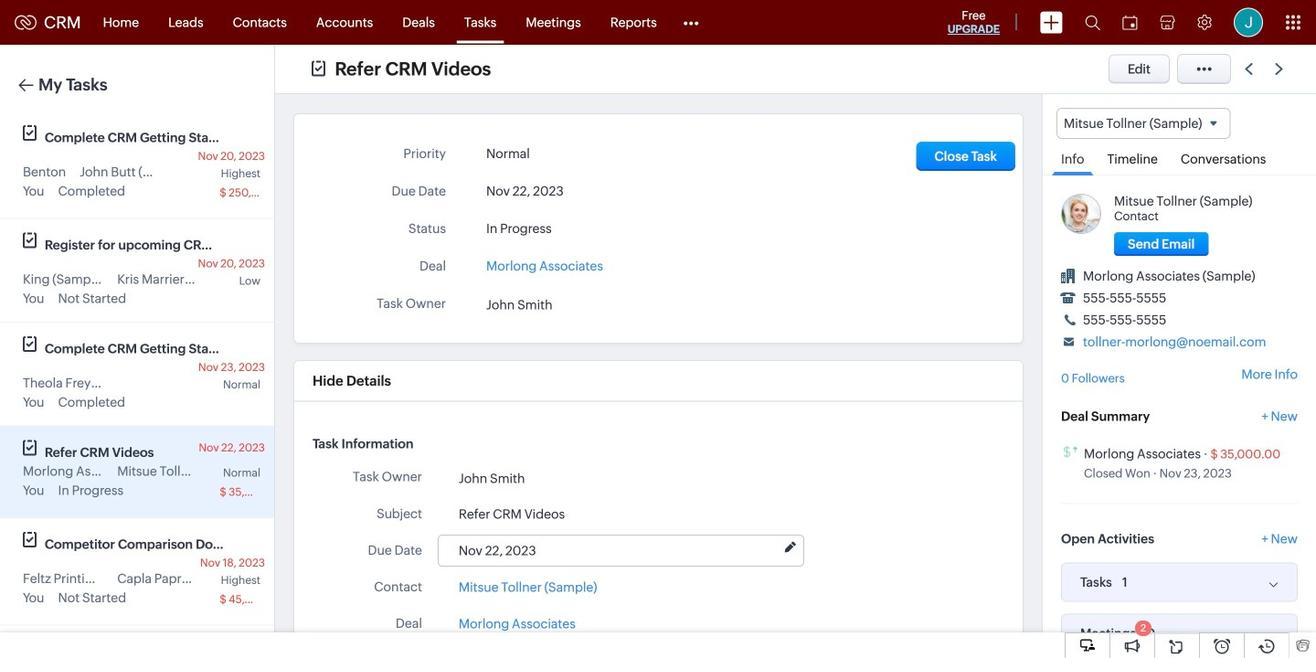 Task type: describe. For each thing, give the bounding box(es) containing it.
search element
[[1075, 0, 1112, 45]]

create menu image
[[1041, 11, 1064, 33]]

next record image
[[1276, 63, 1288, 75]]

profile image
[[1235, 8, 1264, 37]]



Task type: vqa. For each thing, say whether or not it's contained in the screenshot.
Create Menu element at top
yes



Task type: locate. For each thing, give the bounding box(es) containing it.
calendar image
[[1123, 15, 1139, 30]]

None field
[[1057, 108, 1231, 139]]

logo image
[[15, 15, 37, 30]]

Other Modules field
[[672, 8, 711, 37]]

search image
[[1086, 15, 1101, 30]]

create menu element
[[1030, 0, 1075, 44]]

profile element
[[1224, 0, 1275, 44]]

None button
[[1115, 232, 1209, 256]]

previous record image
[[1246, 63, 1254, 75]]



